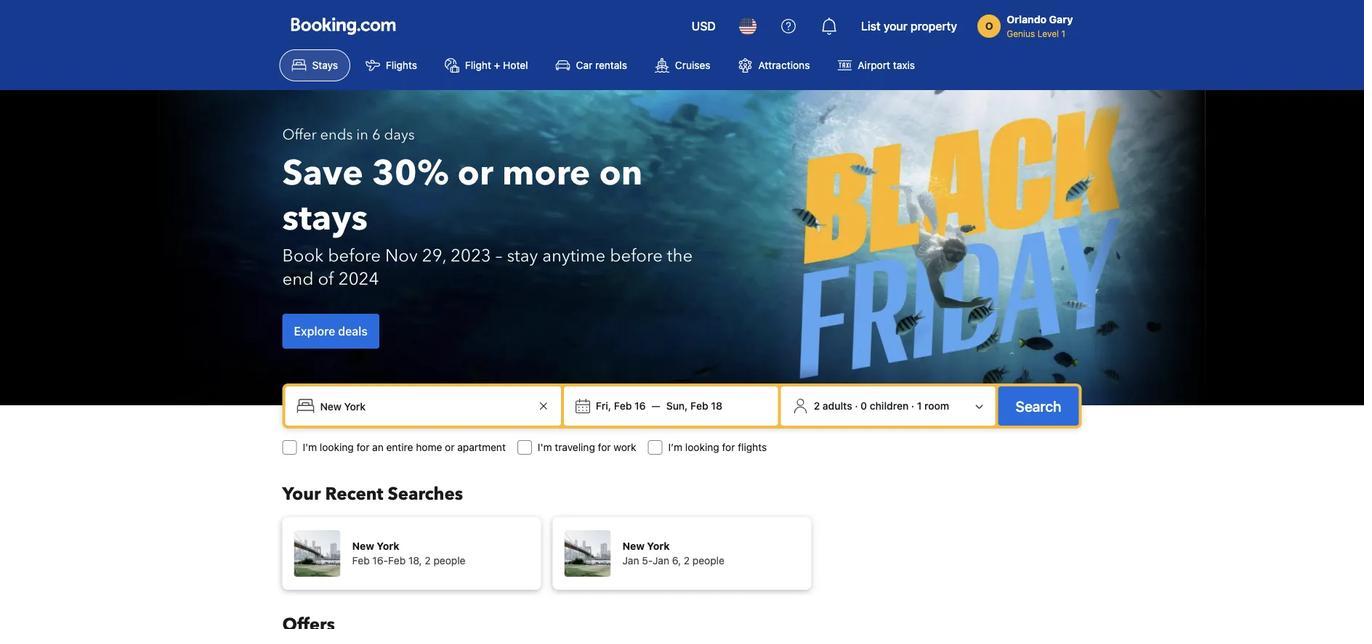 Task type: locate. For each thing, give the bounding box(es) containing it.
1 horizontal spatial before
[[610, 244, 663, 268]]

people right 6,
[[693, 555, 725, 567]]

for left an
[[357, 442, 370, 454]]

0 horizontal spatial i'm
[[303, 442, 317, 454]]

1 new from the left
[[352, 540, 374, 552]]

6,
[[672, 555, 681, 567]]

1 york from the left
[[377, 540, 399, 552]]

2
[[814, 400, 820, 412], [425, 555, 431, 567], [684, 555, 690, 567]]

or right 30%
[[458, 150, 493, 197]]

flight
[[465, 59, 491, 71]]

0 horizontal spatial before
[[328, 244, 381, 268]]

search button
[[998, 387, 1079, 426]]

2 right "18,"
[[425, 555, 431, 567]]

york inside new york jan 5-jan 6, 2 people
[[647, 540, 670, 552]]

people right "18,"
[[434, 555, 466, 567]]

1 horizontal spatial ·
[[911, 400, 914, 412]]

2 looking from the left
[[685, 442, 719, 454]]

car rentals
[[576, 59, 627, 71]]

i'm traveling for work
[[538, 442, 636, 454]]

16
[[635, 400, 646, 412]]

2 for from the left
[[598, 442, 611, 454]]

new for jan
[[623, 540, 645, 552]]

adults
[[823, 400, 852, 412]]

list
[[861, 19, 881, 33]]

looking left an
[[320, 442, 354, 454]]

sun, feb 18 button
[[661, 393, 728, 419]]

1 horizontal spatial 2
[[684, 555, 690, 567]]

2 people from the left
[[693, 555, 725, 567]]

0 horizontal spatial ·
[[855, 400, 858, 412]]

1 i'm from the left
[[303, 442, 317, 454]]

1 horizontal spatial people
[[693, 555, 725, 567]]

airport taxis
[[858, 59, 915, 71]]

2 inside new york feb 16-feb 18, 2 people
[[425, 555, 431, 567]]

new inside new york jan 5-jan 6, 2 people
[[623, 540, 645, 552]]

+
[[494, 59, 500, 71]]

room
[[925, 400, 949, 412]]

1 vertical spatial or
[[445, 442, 455, 454]]

2 york from the left
[[647, 540, 670, 552]]

flights
[[738, 442, 767, 454]]

· right children
[[911, 400, 914, 412]]

people inside new york jan 5-jan 6, 2 people
[[693, 555, 725, 567]]

before
[[328, 244, 381, 268], [610, 244, 663, 268]]

book
[[282, 244, 324, 268]]

stays
[[312, 59, 338, 71]]

on
[[599, 150, 643, 197]]

people
[[434, 555, 466, 567], [693, 555, 725, 567]]

2 horizontal spatial 2
[[814, 400, 820, 412]]

1 horizontal spatial new
[[623, 540, 645, 552]]

0 horizontal spatial 2
[[425, 555, 431, 567]]

1 down gary
[[1061, 28, 1066, 39]]

of
[[318, 267, 334, 291]]

1 horizontal spatial i'm
[[538, 442, 552, 454]]

2 right 6,
[[684, 555, 690, 567]]

new up "16-"
[[352, 540, 374, 552]]

traveling
[[555, 442, 595, 454]]

feb left "16-"
[[352, 555, 370, 567]]

looking
[[320, 442, 354, 454], [685, 442, 719, 454]]

york for 16-
[[377, 540, 399, 552]]

2 inside button
[[814, 400, 820, 412]]

2 i'm from the left
[[538, 442, 552, 454]]

people for jan 5-jan 6, 2 people
[[693, 555, 725, 567]]

1 inside orlando gary genius level 1
[[1061, 28, 1066, 39]]

2 left adults
[[814, 400, 820, 412]]

i'm for i'm traveling for work
[[538, 442, 552, 454]]

new for feb
[[352, 540, 374, 552]]

0 vertical spatial 1
[[1061, 28, 1066, 39]]

3 for from the left
[[722, 442, 735, 454]]

new york jan 5-jan 6, 2 people
[[623, 540, 725, 567]]

york up 5-
[[647, 540, 670, 552]]

i'm left traveling
[[538, 442, 552, 454]]

ends
[[320, 125, 353, 145]]

0 vertical spatial or
[[458, 150, 493, 197]]

·
[[855, 400, 858, 412], [911, 400, 914, 412]]

for for an
[[357, 442, 370, 454]]

1 horizontal spatial looking
[[685, 442, 719, 454]]

2 adults · 0 children · 1 room button
[[787, 392, 990, 420]]

6
[[372, 125, 380, 145]]

stays
[[282, 195, 368, 242]]

new up 5-
[[623, 540, 645, 552]]

0 horizontal spatial york
[[377, 540, 399, 552]]

2 horizontal spatial for
[[722, 442, 735, 454]]

for for work
[[598, 442, 611, 454]]

for left work
[[598, 442, 611, 454]]

usd button
[[683, 9, 725, 44]]

2 inside new york jan 5-jan 6, 2 people
[[684, 555, 690, 567]]

1 horizontal spatial for
[[598, 442, 611, 454]]

gary
[[1049, 13, 1073, 25]]

york up "16-"
[[377, 540, 399, 552]]

1 inside button
[[917, 400, 922, 412]]

list your property link
[[853, 9, 966, 44]]

0 horizontal spatial for
[[357, 442, 370, 454]]

sun,
[[666, 400, 688, 412]]

orlando gary genius level 1
[[1007, 13, 1073, 39]]

1 people from the left
[[434, 555, 466, 567]]

before left nov
[[328, 244, 381, 268]]

new inside new york feb 16-feb 18, 2 people
[[352, 540, 374, 552]]

for left flights
[[722, 442, 735, 454]]

new york feb 16-feb 18, 2 people
[[352, 540, 466, 567]]

1 horizontal spatial or
[[458, 150, 493, 197]]

flight + hotel
[[465, 59, 528, 71]]

1 · from the left
[[855, 400, 858, 412]]

york
[[377, 540, 399, 552], [647, 540, 670, 552]]

flight + hotel link
[[432, 49, 540, 81]]

new
[[352, 540, 374, 552], [623, 540, 645, 552]]

i'm up 'your'
[[303, 442, 317, 454]]

1 looking from the left
[[320, 442, 354, 454]]

0 horizontal spatial looking
[[320, 442, 354, 454]]

recent
[[325, 482, 383, 506]]

2 jan from the left
[[653, 555, 669, 567]]

i'm
[[303, 442, 317, 454], [538, 442, 552, 454]]

hotel
[[503, 59, 528, 71]]

an
[[372, 442, 384, 454]]

apartment
[[457, 442, 506, 454]]

30%
[[372, 150, 449, 197]]

feb left 18
[[691, 400, 708, 412]]

1 horizontal spatial york
[[647, 540, 670, 552]]

offer ends in 6 days save 30% or more on stays book before nov 29, 2023 – stay anytime before the end of 2024
[[282, 125, 693, 291]]

0 horizontal spatial 1
[[917, 400, 922, 412]]

2 new from the left
[[623, 540, 645, 552]]

entire
[[386, 442, 413, 454]]

airport taxis link
[[825, 49, 927, 81]]

explore deals
[[294, 325, 368, 338]]

0 horizontal spatial new
[[352, 540, 374, 552]]

or right the home
[[445, 442, 455, 454]]

1 left room
[[917, 400, 922, 412]]

o
[[985, 20, 993, 32]]

1 horizontal spatial 1
[[1061, 28, 1066, 39]]

0
[[861, 400, 867, 412]]

searches
[[388, 482, 463, 506]]

looking right i'm
[[685, 442, 719, 454]]

in
[[356, 125, 368, 145]]

car
[[576, 59, 593, 71]]

jan left 6,
[[653, 555, 669, 567]]

offer
[[282, 125, 317, 145]]

jan left 5-
[[623, 555, 639, 567]]

0 horizontal spatial people
[[434, 555, 466, 567]]

people inside new york feb 16-feb 18, 2 people
[[434, 555, 466, 567]]

explore
[[294, 325, 335, 338]]

before left "the"
[[610, 244, 663, 268]]

1
[[1061, 28, 1066, 39], [917, 400, 922, 412]]

1 vertical spatial 1
[[917, 400, 922, 412]]

jan
[[623, 555, 639, 567], [653, 555, 669, 567]]

york inside new york feb 16-feb 18, 2 people
[[377, 540, 399, 552]]

1 for from the left
[[357, 442, 370, 454]]

18,
[[408, 555, 422, 567]]

feb
[[614, 400, 632, 412], [691, 400, 708, 412], [352, 555, 370, 567], [388, 555, 406, 567]]

for
[[357, 442, 370, 454], [598, 442, 611, 454], [722, 442, 735, 454]]

· left 0 at bottom
[[855, 400, 858, 412]]

or
[[458, 150, 493, 197], [445, 442, 455, 454]]

0 horizontal spatial jan
[[623, 555, 639, 567]]

1 horizontal spatial jan
[[653, 555, 669, 567]]



Task type: describe. For each thing, give the bounding box(es) containing it.
—
[[652, 400, 661, 412]]

fri,
[[596, 400, 611, 412]]

2 for new york feb 16-feb 18, 2 people
[[425, 555, 431, 567]]

stay
[[507, 244, 538, 268]]

1 jan from the left
[[623, 555, 639, 567]]

18
[[711, 400, 723, 412]]

car rentals link
[[543, 49, 640, 81]]

explore deals link
[[282, 314, 379, 349]]

airport
[[858, 59, 890, 71]]

16-
[[372, 555, 388, 567]]

your recent searches
[[282, 482, 463, 506]]

attractions
[[758, 59, 810, 71]]

flights link
[[353, 49, 430, 81]]

people for feb 16-feb 18, 2 people
[[434, 555, 466, 567]]

list your property
[[861, 19, 957, 33]]

the
[[667, 244, 693, 268]]

your
[[884, 19, 908, 33]]

end
[[282, 267, 314, 291]]

save
[[282, 150, 363, 197]]

0 horizontal spatial or
[[445, 442, 455, 454]]

level
[[1038, 28, 1059, 39]]

2023
[[451, 244, 491, 268]]

2 · from the left
[[911, 400, 914, 412]]

for for flights
[[722, 442, 735, 454]]

usd
[[692, 19, 716, 33]]

looking for i'm
[[320, 442, 354, 454]]

search
[[1016, 398, 1062, 415]]

attractions link
[[726, 49, 822, 81]]

children
[[870, 400, 909, 412]]

york for 5-
[[647, 540, 670, 552]]

taxis
[[893, 59, 915, 71]]

looking for i'm
[[685, 442, 719, 454]]

Where are you going? field
[[314, 393, 535, 419]]

more
[[502, 150, 590, 197]]

orlando
[[1007, 13, 1047, 25]]

booking.com image
[[291, 17, 396, 35]]

feb left 16
[[614, 400, 632, 412]]

rentals
[[595, 59, 627, 71]]

flights
[[386, 59, 417, 71]]

stays link
[[279, 49, 350, 81]]

i'm looking for flights
[[668, 442, 767, 454]]

i'm
[[668, 442, 683, 454]]

i'm for i'm looking for an entire home or apartment
[[303, 442, 317, 454]]

5-
[[642, 555, 653, 567]]

2 adults · 0 children · 1 room
[[814, 400, 949, 412]]

property
[[911, 19, 957, 33]]

–
[[496, 244, 503, 268]]

2 before from the left
[[610, 244, 663, 268]]

work
[[614, 442, 636, 454]]

fri, feb 16 — sun, feb 18
[[596, 400, 723, 412]]

home
[[416, 442, 442, 454]]

nov
[[385, 244, 418, 268]]

29,
[[422, 244, 446, 268]]

1 before from the left
[[328, 244, 381, 268]]

cruises
[[675, 59, 710, 71]]

days
[[384, 125, 415, 145]]

feb left "18,"
[[388, 555, 406, 567]]

or inside offer ends in 6 days save 30% or more on stays book before nov 29, 2023 – stay anytime before the end of 2024
[[458, 150, 493, 197]]

fri, feb 16 button
[[590, 393, 652, 419]]

cruises link
[[642, 49, 723, 81]]

anytime
[[542, 244, 606, 268]]

your account menu orlando gary genius level 1 element
[[978, 7, 1079, 40]]

i'm looking for an entire home or apartment
[[303, 442, 506, 454]]

2 for new york jan 5-jan 6, 2 people
[[684, 555, 690, 567]]

deals
[[338, 325, 368, 338]]

genius
[[1007, 28, 1035, 39]]

2024
[[339, 267, 379, 291]]

your
[[282, 482, 321, 506]]



Task type: vqa. For each thing, say whether or not it's contained in the screenshot.
New York Feb 16-Feb 18, 2 people the 2
yes



